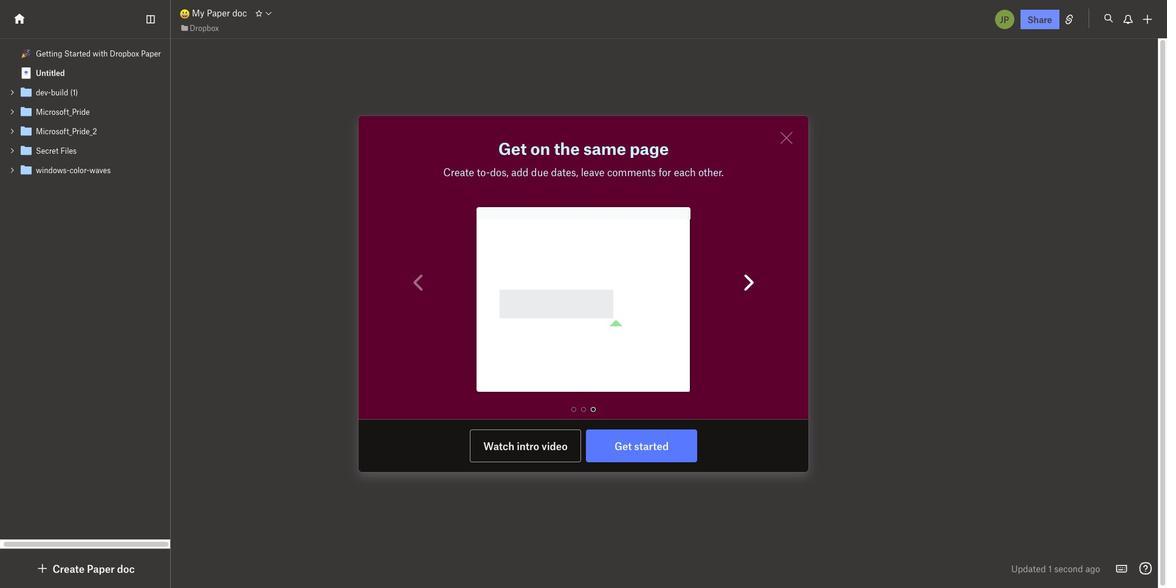 Task type: describe. For each thing, give the bounding box(es) containing it.
paper inside "link"
[[207, 8, 230, 18]]

comments
[[607, 166, 656, 178]]

heading containing my paper doc
[[385, 255, 891, 287]]

my paper doc inside "link"
[[190, 8, 247, 18]]

doc inside heading
[[554, 255, 598, 285]]

get for get on the same page
[[498, 139, 527, 158]]

the
[[554, 139, 580, 158]]

get started
[[615, 440, 669, 452]]

other.
[[699, 166, 724, 178]]

1 horizontal spatial dropbox
[[190, 23, 219, 33]]

1
[[1049, 564, 1052, 575]]

started inside get started button
[[634, 440, 669, 452]]

paper inside heading
[[480, 255, 548, 285]]

jp
[[1000, 14, 1009, 25]]

create paper doc button
[[36, 562, 135, 576]]

add
[[511, 166, 529, 178]]

share
[[1028, 14, 1052, 25]]

close large image
[[779, 131, 794, 145]]

dropbox inside getting started with dropbox paper link
[[110, 49, 139, 58]]

for
[[659, 166, 671, 178]]

3 list item from the top
[[0, 122, 170, 141]]

dig image
[[36, 562, 50, 576]]

share button
[[1021, 9, 1060, 29]]

dropbox link
[[180, 22, 219, 34]]

grinning face with big eyes image
[[180, 9, 190, 19]]

to-
[[477, 166, 490, 178]]

due
[[531, 166, 549, 178]]

watch
[[483, 440, 515, 452]]

watch intro video
[[483, 440, 568, 452]]

paper inside / contents list
[[141, 49, 161, 58]]

get started button
[[586, 430, 697, 462]]

my inside heading
[[437, 255, 474, 285]]

untitled
[[36, 68, 65, 78]]

get on the same page dialog
[[0, 116, 809, 472]]

create for create to-dos, add due dates, leave comments for each other.
[[443, 166, 474, 178]]

ago
[[1086, 564, 1100, 575]]

next carousel card image
[[739, 273, 759, 292]]

create for create paper doc
[[53, 563, 85, 575]]

4 list item from the top
[[0, 141, 170, 161]]

my paper doc link
[[180, 6, 247, 20]]

dos,
[[490, 166, 509, 178]]

to
[[514, 306, 523, 318]]

1 list item from the top
[[0, 83, 170, 102]]



Task type: vqa. For each thing, say whether or not it's contained in the screenshot.
heading
yes



Task type: locate. For each thing, give the bounding box(es) containing it.
paper up to
[[480, 255, 548, 285]]

create right dig icon
[[53, 563, 85, 575]]

type
[[438, 306, 460, 318]]

2 list item from the top
[[0, 102, 170, 122]]

my paper doc
[[190, 8, 247, 18], [431, 255, 598, 285]]

started
[[543, 306, 576, 318], [634, 440, 669, 452]]

paper up 'dropbox' link
[[207, 8, 230, 18]]

page
[[630, 139, 669, 158]]

get
[[526, 306, 541, 318]]

each
[[674, 166, 696, 178]]

paper right dig icon
[[87, 563, 115, 575]]

same
[[584, 139, 626, 158]]

get
[[498, 139, 527, 158], [615, 440, 632, 452]]

party popper image
[[21, 49, 31, 58]]

create to-dos, add due dates, leave comments for each other.
[[443, 166, 724, 178]]

doc inside "link"
[[232, 8, 247, 18]]

getting started with dropbox paper link
[[0, 44, 170, 63]]

0 horizontal spatial dropbox
[[110, 49, 139, 58]]

overlay image
[[779, 131, 794, 145]]

paper inside popup button
[[87, 563, 115, 575]]

😃
[[385, 257, 410, 287]]

2 vertical spatial doc
[[117, 563, 135, 575]]

dropbox right with
[[110, 49, 139, 58]]

on
[[531, 139, 550, 158]]

paper right with
[[141, 49, 161, 58]]

0 vertical spatial create
[[443, 166, 474, 178]]

create
[[443, 166, 474, 178], [53, 563, 85, 575]]

0 horizontal spatial create
[[53, 563, 85, 575]]

0 vertical spatial started
[[543, 306, 576, 318]]

1 vertical spatial doc
[[554, 255, 598, 285]]

heading
[[385, 255, 891, 287]]

0 horizontal spatial doc
[[117, 563, 135, 575]]

0 vertical spatial dropbox
[[190, 23, 219, 33]]

5 list item from the top
[[0, 161, 170, 180]]

1 horizontal spatial get
[[615, 440, 632, 452]]

list item
[[0, 83, 170, 102], [0, 102, 170, 122], [0, 122, 170, 141], [0, 141, 170, 161], [0, 161, 170, 180]]

0 vertical spatial my
[[192, 8, 205, 18]]

0 horizontal spatial my
[[192, 8, 205, 18]]

1 vertical spatial my
[[437, 255, 474, 285]]

my inside "link"
[[192, 8, 205, 18]]

1 vertical spatial dropbox
[[110, 49, 139, 58]]

get for get started
[[615, 440, 632, 452]]

1 horizontal spatial my paper doc
[[431, 255, 598, 285]]

type something to get started
[[438, 306, 576, 318]]

my paper doc up to
[[431, 255, 598, 285]]

doc inside popup button
[[117, 563, 135, 575]]

create inside create paper doc popup button
[[53, 563, 85, 575]]

/ contents list
[[0, 44, 170, 180]]

getting
[[36, 49, 62, 58]]

1 horizontal spatial doc
[[232, 8, 247, 18]]

1 vertical spatial get
[[615, 440, 632, 452]]

second
[[1055, 564, 1083, 575]]

get on the same page
[[498, 139, 669, 158]]

paper
[[207, 8, 230, 18], [141, 49, 161, 58], [480, 255, 548, 285], [87, 563, 115, 575]]

create left to-
[[443, 166, 474, 178]]

0 horizontal spatial my paper doc
[[190, 8, 247, 18]]

0 vertical spatial get
[[498, 139, 527, 158]]

with
[[93, 49, 108, 58]]

2 horizontal spatial doc
[[554, 255, 598, 285]]

1 horizontal spatial create
[[443, 166, 474, 178]]

0 horizontal spatial get
[[498, 139, 527, 158]]

my
[[192, 8, 205, 18], [437, 255, 474, 285]]

1 horizontal spatial my
[[437, 255, 474, 285]]

leave
[[581, 166, 605, 178]]

my paper doc inside heading
[[431, 255, 598, 285]]

watch intro video button
[[470, 430, 581, 462]]

0 vertical spatial doc
[[232, 8, 247, 18]]

0 vertical spatial my paper doc
[[190, 8, 247, 18]]

get inside button
[[615, 440, 632, 452]]

1 vertical spatial started
[[634, 440, 669, 452]]

1 vertical spatial my paper doc
[[431, 255, 598, 285]]

getting started with dropbox paper
[[36, 49, 161, 58]]

create paper doc
[[53, 563, 135, 575]]

1 vertical spatial create
[[53, 563, 85, 575]]

dropbox down my paper doc "link"
[[190, 23, 219, 33]]

updated
[[1012, 564, 1046, 575]]

create inside get on the same page 'dialog'
[[443, 166, 474, 178]]

untitled link
[[0, 63, 170, 83]]

my paper doc up 'dropbox' link
[[190, 8, 247, 18]]

started
[[64, 49, 91, 58]]

dropbox
[[190, 23, 219, 33], [110, 49, 139, 58]]

0 horizontal spatial started
[[543, 306, 576, 318]]

dates,
[[551, 166, 578, 178]]

template content image
[[19, 66, 33, 80]]

video
[[542, 440, 568, 452]]

intro
[[517, 440, 539, 452]]

doc
[[232, 8, 247, 18], [554, 255, 598, 285], [117, 563, 135, 575]]

my up "type" at the left of the page
[[437, 255, 474, 285]]

updated 1 second ago
[[1012, 564, 1100, 575]]

jp button
[[994, 8, 1016, 30]]

my right 'grinning face with big eyes' icon
[[192, 8, 205, 18]]

something
[[462, 306, 511, 318]]

1 horizontal spatial started
[[634, 440, 669, 452]]



